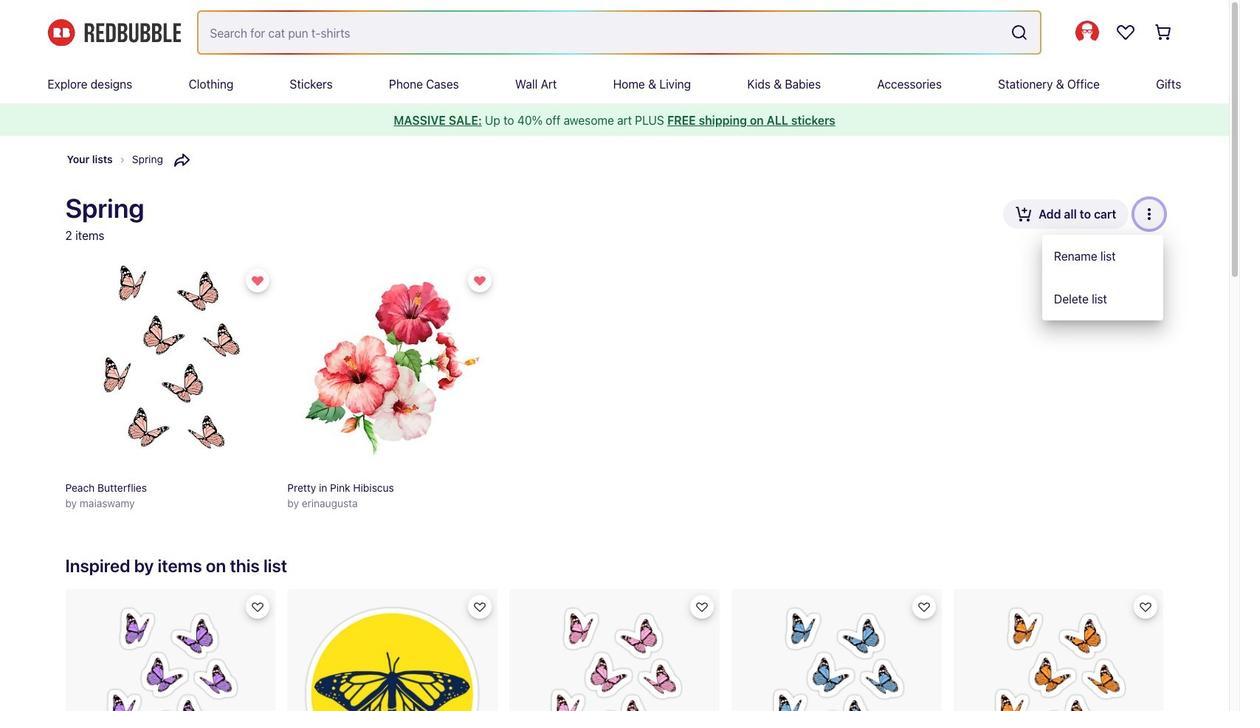 Task type: locate. For each thing, give the bounding box(es) containing it.
5 menu item from the left
[[515, 65, 557, 103]]

menu bar
[[48, 65, 1182, 103]]

Search term search field
[[198, 12, 1005, 53]]

7 menu item from the left
[[748, 65, 821, 103]]

menu item
[[48, 65, 132, 103], [189, 65, 234, 103], [290, 65, 333, 103], [389, 65, 459, 103], [515, 65, 557, 103], [613, 65, 691, 103], [748, 65, 821, 103], [877, 65, 942, 103], [998, 65, 1100, 103], [1156, 65, 1182, 103]]

3 menu item from the left
[[290, 65, 333, 103]]

6 menu item from the left
[[613, 65, 691, 103]]

None field
[[198, 12, 1040, 53]]

4 menu item from the left
[[389, 65, 459, 103]]

2 menu item from the left
[[189, 65, 234, 103]]



Task type: vqa. For each thing, say whether or not it's contained in the screenshot.
FIELD
yes



Task type: describe. For each thing, give the bounding box(es) containing it.
9 menu item from the left
[[998, 65, 1100, 103]]

10 menu item from the left
[[1156, 65, 1182, 103]]

8 menu item from the left
[[877, 65, 942, 103]]

1 menu item from the left
[[48, 65, 132, 103]]



